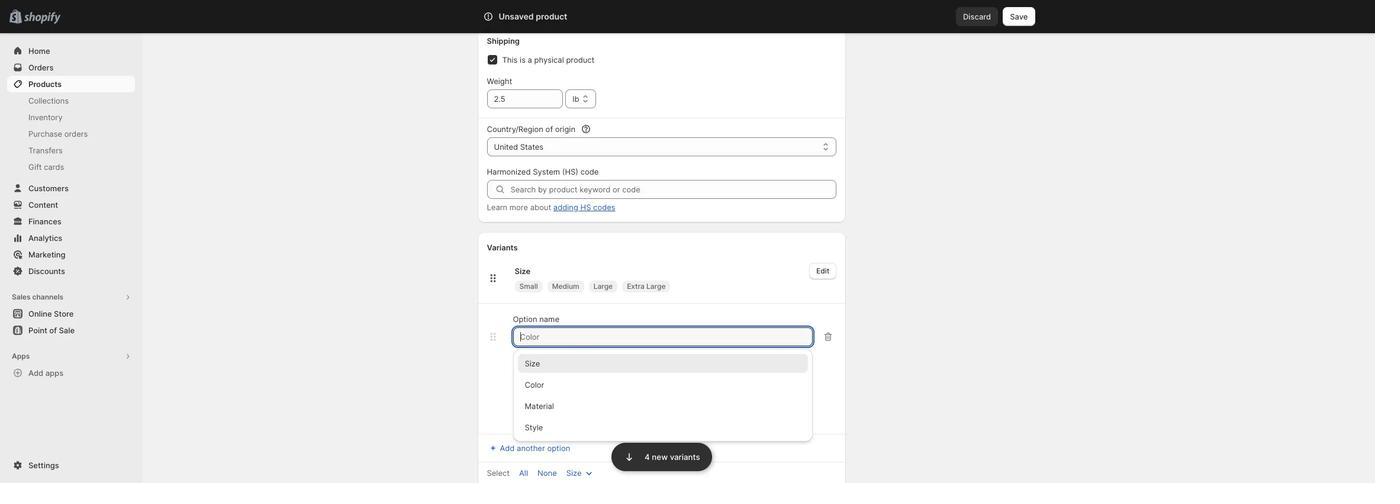 Task type: vqa. For each thing, say whether or not it's contained in the screenshot.
left $0.00
no



Task type: locate. For each thing, give the bounding box(es) containing it.
1 vertical spatial add
[[500, 444, 515, 453]]

1 horizontal spatial of
[[546, 124, 553, 134]]

add apps button
[[7, 365, 135, 381]]

add another option
[[500, 444, 570, 453]]

1 horizontal spatial large
[[647, 282, 666, 291]]

size right none
[[567, 468, 582, 478]]

store
[[54, 309, 74, 319]]

add left another
[[500, 444, 515, 453]]

0 horizontal spatial large
[[594, 282, 613, 291]]

color
[[525, 380, 544, 390]]

customers
[[28, 184, 69, 193]]

size inside option
[[525, 359, 540, 368]]

settings link
[[7, 457, 135, 474]]

1 vertical spatial size
[[525, 359, 540, 368]]

name
[[540, 314, 560, 324]]

large right extra
[[647, 282, 666, 291]]

product
[[536, 11, 568, 21], [566, 55, 595, 65]]

add apps
[[28, 368, 63, 378]]

harmonized
[[487, 167, 531, 176]]

0 horizontal spatial of
[[49, 326, 57, 335]]

option for option values
[[516, 364, 540, 374]]

transfers
[[28, 146, 63, 155]]

1 horizontal spatial add
[[500, 444, 515, 453]]

none
[[538, 468, 557, 478]]

0 vertical spatial of
[[546, 124, 553, 134]]

search
[[536, 12, 561, 21]]

system
[[533, 167, 560, 176]]

analytics
[[28, 233, 62, 243]]

content link
[[7, 197, 135, 213]]

0 vertical spatial add
[[28, 368, 43, 378]]

origin
[[555, 124, 576, 134]]

gift cards
[[28, 162, 64, 172]]

2 vertical spatial size
[[567, 468, 582, 478]]

of
[[546, 124, 553, 134], [49, 326, 57, 335]]

of left origin
[[546, 124, 553, 134]]

size inside dropdown button
[[567, 468, 582, 478]]

online store link
[[7, 306, 135, 322]]

hs
[[581, 203, 591, 212]]

online
[[28, 309, 52, 319]]

extra
[[627, 282, 645, 291]]

home
[[28, 46, 50, 56]]

(hs)
[[562, 167, 579, 176]]

marketing
[[28, 250, 65, 259]]

of left sale
[[49, 326, 57, 335]]

0 vertical spatial option
[[513, 314, 537, 324]]

1 vertical spatial of
[[49, 326, 57, 335]]

variants
[[670, 452, 700, 462]]

list box containing size
[[513, 354, 813, 437]]

edit
[[817, 266, 830, 275]]

cards
[[44, 162, 64, 172]]

all button
[[512, 465, 535, 481]]

add
[[28, 368, 43, 378], [500, 444, 515, 453]]

option for option name
[[513, 314, 537, 324]]

finances
[[28, 217, 61, 226]]

0 vertical spatial size
[[515, 266, 531, 276]]

large
[[594, 282, 613, 291], [647, 282, 666, 291]]

1 vertical spatial option
[[516, 364, 540, 374]]

add another option button
[[480, 440, 578, 457]]

orders
[[64, 129, 88, 139]]

collections
[[28, 96, 69, 105]]

size up color
[[525, 359, 540, 368]]

large left extra
[[594, 282, 613, 291]]

harmonized system (hs) code
[[487, 167, 599, 176]]

apps
[[12, 352, 30, 361]]

inventory link
[[7, 109, 135, 126]]

new
[[652, 452, 668, 462]]

option up color
[[516, 364, 540, 374]]

Harmonized System (HS) code text field
[[511, 180, 837, 199]]

product right 'physical'
[[566, 55, 595, 65]]

option left name
[[513, 314, 537, 324]]

discard button
[[956, 7, 999, 26]]

physical
[[534, 55, 564, 65]]

code
[[581, 167, 599, 176]]

of inside button
[[49, 326, 57, 335]]

0 horizontal spatial add
[[28, 368, 43, 378]]

learn
[[487, 203, 508, 212]]

size
[[515, 266, 531, 276], [525, 359, 540, 368], [567, 468, 582, 478]]

add for add another option
[[500, 444, 515, 453]]

shipping
[[487, 36, 520, 46]]

done
[[523, 412, 540, 420]]

size up the small
[[515, 266, 531, 276]]

add left the apps
[[28, 368, 43, 378]]

products
[[28, 79, 62, 89]]

product right unsaved on the top of the page
[[536, 11, 568, 21]]

list box
[[513, 354, 813, 437]]

of for sale
[[49, 326, 57, 335]]

sale
[[59, 326, 75, 335]]

sales channels button
[[7, 289, 135, 306]]

finances link
[[7, 213, 135, 230]]



Task type: describe. For each thing, give the bounding box(es) containing it.
analytics link
[[7, 230, 135, 246]]

4 new variants
[[645, 452, 700, 462]]

point of sale
[[28, 326, 75, 335]]

country/region of origin
[[487, 124, 576, 134]]

size option
[[513, 354, 813, 373]]

purchase orders link
[[7, 126, 135, 142]]

content
[[28, 200, 58, 210]]

medium
[[552, 282, 580, 291]]

codes
[[593, 203, 616, 212]]

of for origin
[[546, 124, 553, 134]]

apps button
[[7, 348, 135, 365]]

gift cards link
[[7, 159, 135, 175]]

products link
[[7, 76, 135, 92]]

1 large from the left
[[594, 282, 613, 291]]

states
[[520, 142, 544, 152]]

unsaved product
[[499, 11, 568, 21]]

none button
[[531, 465, 564, 481]]

shopify image
[[24, 12, 61, 24]]

channels
[[32, 293, 63, 301]]

a
[[528, 55, 532, 65]]

point of sale button
[[0, 322, 142, 339]]

4 new variants button
[[612, 442, 712, 471]]

values
[[542, 364, 565, 374]]

weight
[[487, 76, 512, 86]]

marketing link
[[7, 246, 135, 263]]

material
[[525, 402, 554, 411]]

more
[[510, 203, 528, 212]]

online store button
[[0, 306, 142, 322]]

extra large
[[627, 282, 666, 291]]

sales
[[12, 293, 31, 301]]

purchase orders
[[28, 129, 88, 139]]

home link
[[7, 43, 135, 59]]

orders
[[28, 63, 54, 72]]

4
[[645, 452, 650, 462]]

apps
[[45, 368, 63, 378]]

sales channels
[[12, 293, 63, 301]]

small
[[520, 282, 538, 291]]

learn more about adding hs codes
[[487, 203, 616, 212]]

0 vertical spatial product
[[536, 11, 568, 21]]

orders link
[[7, 59, 135, 76]]

option values
[[516, 364, 565, 374]]

1 vertical spatial product
[[566, 55, 595, 65]]

this
[[502, 55, 518, 65]]

another
[[517, 444, 545, 453]]

united states
[[494, 142, 544, 152]]

discard
[[963, 12, 991, 21]]

Color text field
[[513, 327, 813, 346]]

adding
[[554, 203, 579, 212]]

2 large from the left
[[647, 282, 666, 291]]

unsaved
[[499, 11, 534, 21]]

customers link
[[7, 180, 135, 197]]

gift
[[28, 162, 42, 172]]

country/region
[[487, 124, 544, 134]]

discounts link
[[7, 263, 135, 280]]

save
[[1010, 12, 1028, 21]]

add for add apps
[[28, 368, 43, 378]]

lb
[[573, 94, 579, 104]]

all
[[519, 468, 528, 478]]

collections link
[[7, 92, 135, 109]]

united
[[494, 142, 518, 152]]

style
[[525, 423, 543, 432]]

discounts
[[28, 266, 65, 276]]

option name
[[513, 314, 560, 324]]

point of sale link
[[7, 322, 135, 339]]

transfers link
[[7, 142, 135, 159]]

Weight text field
[[487, 89, 563, 108]]

done button
[[516, 408, 548, 425]]

edit button
[[810, 263, 837, 280]]

purchase
[[28, 129, 62, 139]]

is
[[520, 55, 526, 65]]

variants
[[487, 243, 518, 252]]

settings
[[28, 461, 59, 470]]

inventory
[[28, 113, 63, 122]]

online store
[[28, 309, 74, 319]]

this is a physical product
[[502, 55, 595, 65]]

size button
[[559, 465, 602, 481]]



